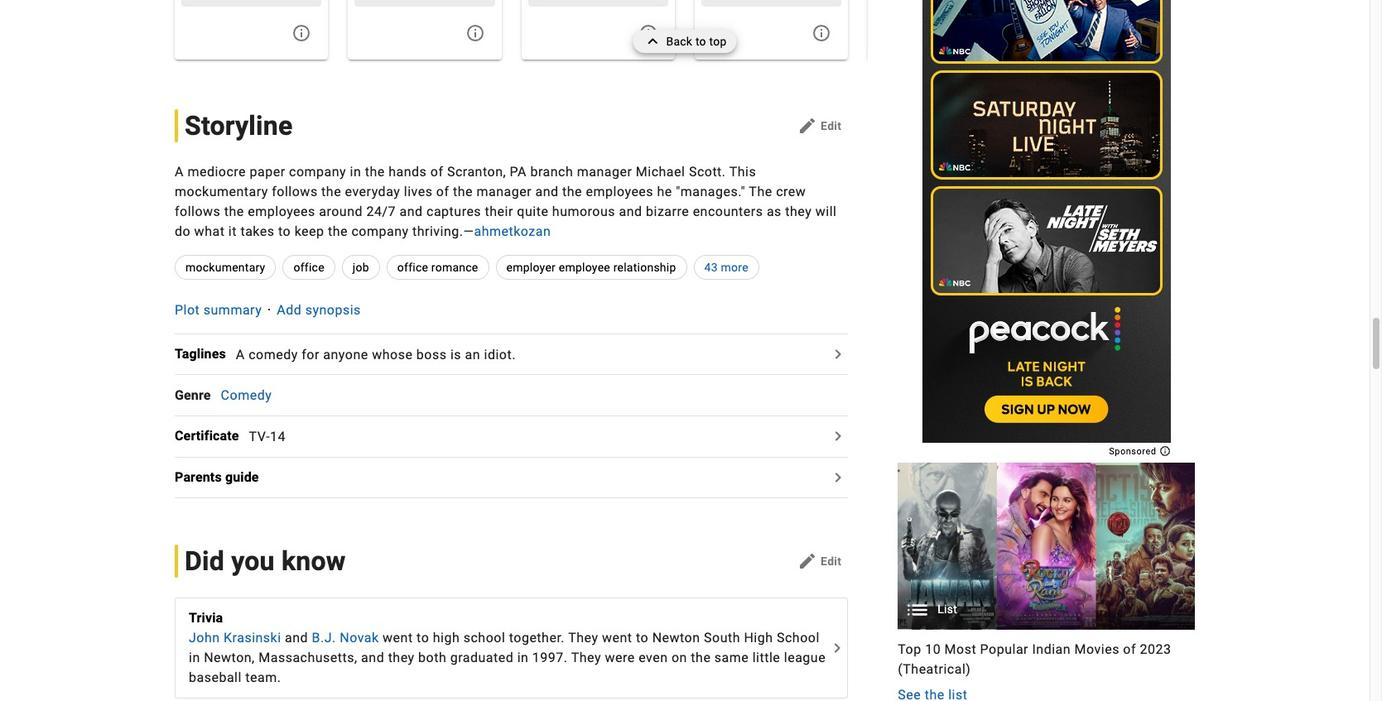 Task type: describe. For each thing, give the bounding box(es) containing it.
school
[[777, 630, 820, 646]]

know
[[282, 546, 346, 577]]

job button
[[342, 255, 380, 280]]

little
[[753, 650, 781, 666]]

pa
[[510, 164, 527, 180]]

43 more button
[[694, 255, 759, 280]]

—
[[463, 224, 474, 239]]

will
[[816, 204, 837, 219]]

back to top
[[666, 35, 727, 48]]

this
[[730, 164, 756, 180]]

2 more about this image from the left
[[465, 23, 485, 43]]

comedy button
[[221, 388, 272, 404]]

novak
[[340, 630, 379, 646]]

quite
[[517, 204, 549, 219]]

boss
[[417, 347, 447, 362]]

edit button for did you know
[[791, 548, 849, 575]]

relationship
[[614, 261, 676, 274]]

on
[[672, 650, 687, 666]]

top
[[710, 35, 727, 48]]

he
[[657, 184, 673, 199]]

were
[[605, 650, 635, 666]]

the up humorous
[[563, 184, 582, 199]]

team.
[[245, 670, 281, 686]]

2 more about this image from the left
[[812, 23, 832, 43]]

massachusetts,
[[259, 650, 358, 666]]

they inside the a mediocre paper company in the hands of scranton, pa branch manager michael scott. this mockumentary follows the everyday lives of the manager and the employees he "manages." the crew follows the employees around 24/7 and captures their quite humorous and bizarre encounters as they will do what it takes to keep the company thriving.
[[786, 204, 812, 219]]

2023
[[1140, 642, 1172, 658]]

what
[[194, 224, 225, 239]]

taglines
[[175, 346, 226, 362]]

top 10 most popular indian movies of 2023 (theatrical) link
[[898, 640, 1195, 680]]

mockumentary inside the a mediocre paper company in the hands of scranton, pa branch manager michael scott. this mockumentary follows the everyday lives of the manager and the employees he "manages." the crew follows the employees around 24/7 and captures their quite humorous and bizarre encounters as they will do what it takes to keep the company thriving.
[[175, 184, 268, 199]]

graduated
[[450, 650, 514, 666]]

edit image for storyline
[[798, 116, 818, 136]]

add synopsis button
[[277, 302, 361, 318]]

a for a comedy for anyone whose boss is an idiot.
[[236, 347, 245, 362]]

certificate
[[175, 429, 239, 444]]

list group
[[898, 463, 1195, 630]]

1 more about this image from the left
[[292, 23, 312, 43]]

together.
[[509, 630, 565, 646]]

is
[[451, 347, 461, 362]]

john krasinski and b.j. novak
[[189, 630, 379, 646]]

even
[[639, 650, 668, 666]]

mockumentary inside button
[[186, 261, 265, 274]]

newton,
[[204, 650, 255, 666]]

to up both
[[417, 630, 429, 646]]

john krasinski link
[[189, 630, 281, 646]]

1 went from the left
[[383, 630, 413, 646]]

office for office
[[294, 261, 325, 274]]

bizarre
[[646, 204, 689, 219]]

0 horizontal spatial company
[[289, 164, 346, 180]]

both
[[418, 650, 447, 666]]

0 vertical spatial they
[[568, 630, 599, 646]]

parents guide
[[175, 470, 259, 485]]

1 horizontal spatial follows
[[272, 184, 318, 199]]

2 horizontal spatial in
[[517, 650, 529, 666]]

plot summary
[[175, 302, 262, 318]]

plot
[[175, 302, 200, 318]]

"manages."
[[676, 184, 746, 199]]

went to high school together. they went to newton south high school in newton, massachusetts, and they both graduated in 1997. they were even on the same little league baseball team.
[[189, 630, 826, 686]]

branch
[[531, 164, 573, 180]]

baseball
[[189, 670, 242, 686]]

24/7
[[367, 204, 396, 219]]

employer employee relationship button
[[496, 255, 687, 280]]

the
[[749, 184, 773, 199]]

summary
[[204, 302, 262, 318]]

parents guide button
[[175, 468, 269, 488]]

to inside the a mediocre paper company in the hands of scranton, pa branch manager michael scott. this mockumentary follows the everyday lives of the manager and the employees he "manages." the crew follows the employees around 24/7 and captures their quite humorous and bizarre encounters as they will do what it takes to keep the company thriving.
[[278, 224, 291, 239]]

certificate: see all image
[[829, 427, 849, 447]]

more
[[721, 261, 749, 274]]

top
[[898, 642, 922, 658]]

the up captures
[[453, 184, 473, 199]]

everyday
[[345, 184, 400, 199]]

and up massachusetts,
[[285, 630, 308, 646]]

mockumentary button
[[175, 255, 276, 280]]

it
[[228, 224, 237, 239]]

school
[[464, 630, 506, 646]]

employee
[[559, 261, 611, 274]]

genre
[[175, 387, 211, 403]]

humorous
[[552, 204, 616, 219]]

tv-14
[[249, 429, 286, 445]]

tv-
[[249, 429, 270, 445]]

trivia
[[189, 610, 223, 626]]

movies
[[1075, 642, 1120, 658]]

encounters
[[693, 204, 763, 219]]

employer
[[507, 261, 556, 274]]

ahmetkozan button
[[474, 224, 551, 239]]

same
[[715, 650, 749, 666]]

of inside top 10 most popular indian movies of 2023 (theatrical)
[[1124, 642, 1137, 658]]

back
[[666, 35, 693, 48]]



Task type: locate. For each thing, give the bounding box(es) containing it.
of up lives
[[431, 164, 444, 180]]

lives
[[404, 184, 433, 199]]

mockumentary down mediocre
[[175, 184, 268, 199]]

went right novak
[[383, 630, 413, 646]]

1 horizontal spatial company
[[352, 224, 409, 239]]

employees up humorous
[[586, 184, 654, 199]]

43 more
[[705, 261, 749, 274]]

do
[[175, 224, 191, 239]]

office left romance
[[397, 261, 428, 274]]

parents
[[175, 470, 222, 485]]

and down lives
[[400, 204, 423, 219]]

in up everyday
[[350, 164, 361, 180]]

company down 24/7
[[352, 224, 409, 239]]

edit button for storyline
[[791, 112, 849, 139]]

edit button up crew
[[791, 112, 849, 139]]

see more image
[[828, 639, 848, 658]]

back to top button
[[633, 30, 737, 53]]

the right on on the left
[[691, 650, 711, 666]]

more about this image
[[639, 23, 659, 43], [812, 23, 832, 43]]

0 horizontal spatial office
[[294, 261, 325, 274]]

1 office from the left
[[294, 261, 325, 274]]

2 edit button from the top
[[791, 548, 849, 575]]

did
[[185, 546, 225, 577]]

guide
[[225, 470, 259, 485]]

— ahmetkozan
[[463, 224, 551, 239]]

a comedy for anyone whose boss is an idiot.
[[236, 347, 516, 362]]

league
[[784, 650, 826, 666]]

they left were
[[571, 650, 601, 666]]

0 vertical spatial follows
[[272, 184, 318, 199]]

romance
[[431, 261, 478, 274]]

manager up humorous
[[577, 164, 632, 180]]

top 10 most popular indian movies of 2023 (theatrical)
[[898, 642, 1172, 677]]

1 vertical spatial a
[[236, 347, 245, 362]]

1 more about this image from the left
[[639, 23, 659, 43]]

they
[[786, 204, 812, 219], [388, 650, 415, 666]]

top 10 most popular indian movies of 2023 (theatrical) group
[[898, 463, 1195, 702]]

1 horizontal spatial employees
[[586, 184, 654, 199]]

manager
[[577, 164, 632, 180], [477, 184, 532, 199]]

list
[[938, 604, 958, 617]]

1 horizontal spatial went
[[602, 630, 633, 646]]

keep
[[295, 224, 324, 239]]

they down crew
[[786, 204, 812, 219]]

1 edit button from the top
[[791, 112, 849, 139]]

office inside office romance button
[[397, 261, 428, 274]]

1 vertical spatial edit image
[[798, 552, 818, 571]]

a left the comedy
[[236, 347, 245, 362]]

a left mediocre
[[175, 164, 184, 180]]

parents guide: see all image
[[829, 468, 849, 488]]

office romance button
[[387, 255, 489, 280]]

a
[[175, 164, 184, 180], [236, 347, 245, 362]]

company up around
[[289, 164, 346, 180]]

ahmetkozan
[[474, 224, 551, 239]]

0 vertical spatial edit
[[821, 119, 842, 132]]

edit button up school
[[791, 548, 849, 575]]

43
[[705, 261, 718, 274]]

to inside button
[[696, 35, 706, 48]]

as
[[767, 204, 782, 219]]

paper
[[250, 164, 285, 180]]

a mediocre paper company in the hands of scranton, pa branch manager michael scott. this mockumentary follows the everyday lives of the manager and the employees he "manages." the crew follows the employees around 24/7 and captures their quite humorous and bizarre encounters as they will do what it takes to keep the company thriving.
[[175, 164, 837, 239]]

edit button
[[791, 112, 849, 139], [791, 548, 849, 575]]

2 edit from the top
[[821, 555, 842, 568]]

anyone
[[323, 347, 368, 362]]

and left bizarre
[[619, 204, 642, 219]]

mockumentary down it
[[186, 261, 265, 274]]

newton
[[652, 630, 700, 646]]

crew
[[776, 184, 806, 199]]

1 vertical spatial manager
[[477, 184, 532, 199]]

the up it
[[224, 204, 244, 219]]

takes
[[241, 224, 275, 239]]

0 horizontal spatial went
[[383, 630, 413, 646]]

b.j. novak link
[[312, 630, 379, 646]]

the up everyday
[[365, 164, 385, 180]]

job
[[353, 261, 369, 274]]

edit image up crew
[[798, 116, 818, 136]]

to up 'even'
[[636, 630, 649, 646]]

a for a mediocre paper company in the hands of scranton, pa branch manager michael scott. this mockumentary follows the everyday lives of the manager and the employees he "manages." the crew follows the employees around 24/7 and captures their quite humorous and bizarre encounters as they will do what it takes to keep the company thriving.
[[175, 164, 184, 180]]

0 horizontal spatial more about this image
[[292, 23, 312, 43]]

in down together.
[[517, 650, 529, 666]]

in down john
[[189, 650, 200, 666]]

thriving.
[[413, 224, 463, 239]]

most
[[945, 642, 977, 658]]

edit for storyline
[[821, 119, 842, 132]]

certificate button
[[175, 427, 249, 447]]

0 horizontal spatial employees
[[248, 204, 315, 219]]

office button
[[283, 255, 335, 280]]

0 vertical spatial mockumentary
[[175, 184, 268, 199]]

they right together.
[[568, 630, 599, 646]]

0 vertical spatial they
[[786, 204, 812, 219]]

went
[[383, 630, 413, 646], [602, 630, 633, 646]]

and inside the went to high school together. they went to newton south high school in newton, massachusetts, and they both graduated in 1997. they were even on the same little league baseball team.
[[361, 650, 385, 666]]

employees
[[586, 184, 654, 199], [248, 204, 315, 219]]

the
[[365, 164, 385, 180], [321, 184, 341, 199], [453, 184, 473, 199], [563, 184, 582, 199], [224, 204, 244, 219], [328, 224, 348, 239], [691, 650, 711, 666]]

more about this image
[[292, 23, 312, 43], [465, 23, 485, 43]]

1 horizontal spatial in
[[350, 164, 361, 180]]

1 vertical spatial employees
[[248, 204, 315, 219]]

1 vertical spatial follows
[[175, 204, 221, 219]]

did you know
[[185, 546, 346, 577]]

captures
[[427, 204, 481, 219]]

1 vertical spatial mockumentary
[[186, 261, 265, 274]]

still frame image
[[898, 463, 1195, 630]]

0 vertical spatial company
[[289, 164, 346, 180]]

taglines: see all image
[[829, 345, 849, 364]]

0 vertical spatial a
[[175, 164, 184, 180]]

office down keep
[[294, 261, 325, 274]]

of up captures
[[436, 184, 449, 199]]

follows down the paper
[[272, 184, 318, 199]]

went up were
[[602, 630, 633, 646]]

edit for did you know
[[821, 555, 842, 568]]

1 vertical spatial they
[[571, 650, 601, 666]]

1 vertical spatial they
[[388, 650, 415, 666]]

(theatrical)
[[898, 662, 971, 677]]

list link
[[898, 463, 1195, 630]]

0 horizontal spatial more about this image
[[639, 23, 659, 43]]

1 horizontal spatial more about this image
[[812, 23, 832, 43]]

sponsored
[[1109, 447, 1159, 457]]

popular
[[981, 642, 1029, 658]]

and down novak
[[361, 650, 385, 666]]

1 horizontal spatial more about this image
[[465, 23, 485, 43]]

add
[[277, 302, 302, 318]]

of left 2023
[[1124, 642, 1137, 658]]

and down branch
[[536, 184, 559, 199]]

edit image up school
[[798, 552, 818, 571]]

2 went from the left
[[602, 630, 633, 646]]

office for office romance
[[397, 261, 428, 274]]

around
[[319, 204, 363, 219]]

0 horizontal spatial follows
[[175, 204, 221, 219]]

1 edit image from the top
[[798, 116, 818, 136]]

0 vertical spatial manager
[[577, 164, 632, 180]]

to left keep
[[278, 224, 291, 239]]

employees up the takes
[[248, 204, 315, 219]]

the down around
[[328, 224, 348, 239]]

office inside office button
[[294, 261, 325, 274]]

1 vertical spatial company
[[352, 224, 409, 239]]

1 vertical spatial edit button
[[791, 548, 849, 575]]

expand less image
[[643, 30, 666, 53]]

edit image for did you know
[[798, 552, 818, 571]]

edit
[[821, 119, 842, 132], [821, 555, 842, 568]]

1 horizontal spatial office
[[397, 261, 428, 274]]

they left both
[[388, 650, 415, 666]]

mediocre
[[188, 164, 246, 180]]

0 horizontal spatial they
[[388, 650, 415, 666]]

storyline
[[185, 110, 293, 141]]

scott.
[[689, 164, 726, 180]]

2 vertical spatial of
[[1124, 642, 1137, 658]]

synopsis
[[305, 302, 361, 318]]

you
[[231, 546, 275, 577]]

michael
[[636, 164, 685, 180]]

0 horizontal spatial a
[[175, 164, 184, 180]]

employer employee relationship
[[507, 261, 676, 274]]

2 edit image from the top
[[798, 552, 818, 571]]

whose
[[372, 347, 413, 362]]

to
[[696, 35, 706, 48], [278, 224, 291, 239], [417, 630, 429, 646], [636, 630, 649, 646]]

trivia button
[[189, 609, 826, 629]]

they inside the went to high school together. they went to newton south high school in newton, massachusetts, and they both graduated in 1997. they were even on the same little league baseball team.
[[388, 650, 415, 666]]

0 horizontal spatial in
[[189, 650, 200, 666]]

an
[[465, 347, 481, 362]]

in
[[350, 164, 361, 180], [189, 650, 200, 666], [517, 650, 529, 666]]

0 vertical spatial employees
[[586, 184, 654, 199]]

edit image
[[798, 116, 818, 136], [798, 552, 818, 571]]

idiot.
[[484, 347, 516, 362]]

1 horizontal spatial they
[[786, 204, 812, 219]]

in inside the a mediocre paper company in the hands of scranton, pa branch manager michael scott. this mockumentary follows the everyday lives of the manager and the employees he "manages." the crew follows the employees around 24/7 and captures their quite humorous and bizarre encounters as they will do what it takes to keep the company thriving.
[[350, 164, 361, 180]]

comedy
[[249, 347, 298, 362]]

b.j.
[[312, 630, 336, 646]]

office romance
[[397, 261, 478, 274]]

1 horizontal spatial a
[[236, 347, 245, 362]]

0 horizontal spatial manager
[[477, 184, 532, 199]]

the up around
[[321, 184, 341, 199]]

add synopsis
[[277, 302, 361, 318]]

2 office from the left
[[397, 261, 428, 274]]

0 vertical spatial edit image
[[798, 116, 818, 136]]

0 vertical spatial of
[[431, 164, 444, 180]]

sponsored content section
[[923, 0, 1171, 457]]

a inside the a mediocre paper company in the hands of scranton, pa branch manager michael scott. this mockumentary follows the everyday lives of the manager and the employees he "manages." the crew follows the employees around 24/7 and captures their quite humorous and bizarre encounters as they will do what it takes to keep the company thriving.
[[175, 164, 184, 180]]

to left top
[[696, 35, 706, 48]]

follows up what
[[175, 204, 221, 219]]

1997.
[[533, 650, 568, 666]]

1 edit from the top
[[821, 119, 842, 132]]

and
[[536, 184, 559, 199], [400, 204, 423, 219], [619, 204, 642, 219], [285, 630, 308, 646], [361, 650, 385, 666]]

the inside the went to high school together. they went to newton south high school in newton, massachusetts, and they both graduated in 1997. they were even on the same little league baseball team.
[[691, 650, 711, 666]]

0 vertical spatial edit button
[[791, 112, 849, 139]]

hands
[[389, 164, 427, 180]]

1 vertical spatial of
[[436, 184, 449, 199]]

their
[[485, 204, 514, 219]]

for
[[302, 347, 320, 362]]

1 vertical spatial edit
[[821, 555, 842, 568]]

1 horizontal spatial manager
[[577, 164, 632, 180]]

manager up their at the left of page
[[477, 184, 532, 199]]



Task type: vqa. For each thing, say whether or not it's contained in the screenshot.
35
no



